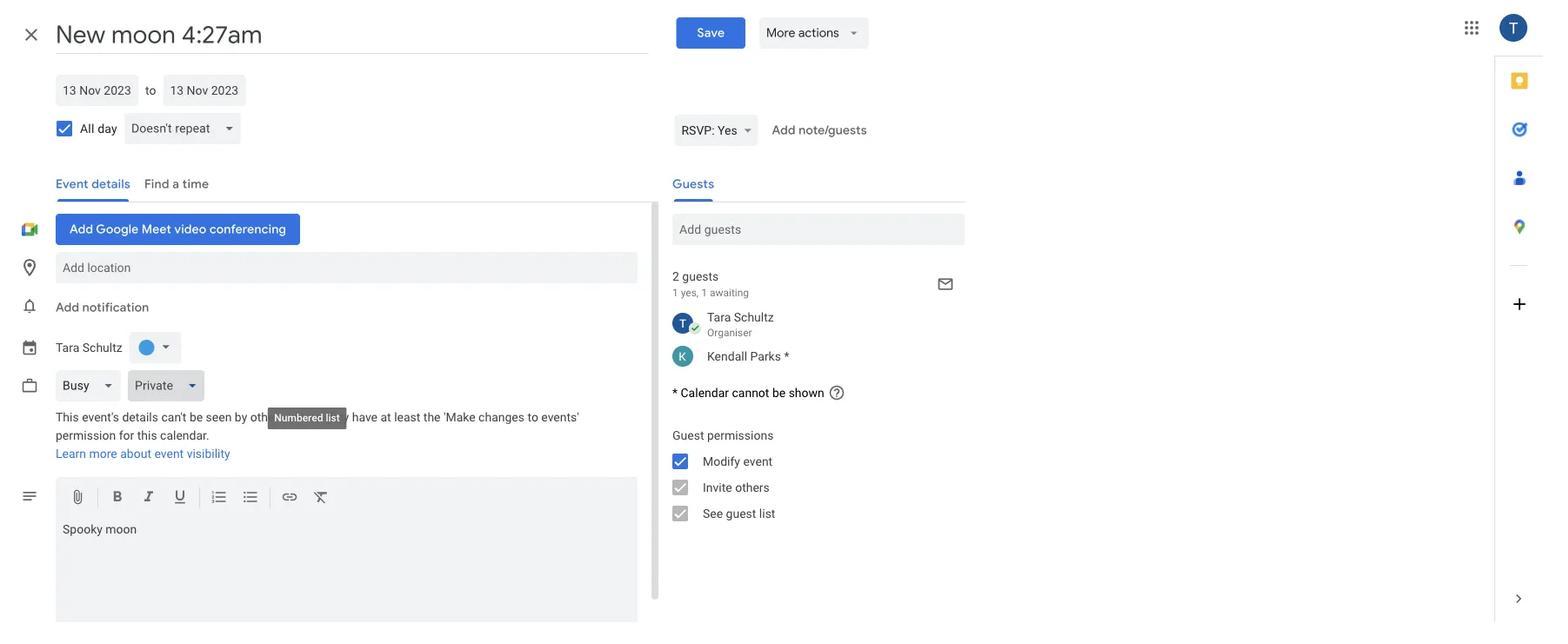Task type: locate. For each thing, give the bounding box(es) containing it.
add for add note/guests
[[772, 123, 796, 138]]

add left note/guests
[[772, 123, 796, 138]]

* right "parks"
[[784, 349, 789, 364]]

invite others
[[703, 481, 770, 495]]

others
[[250, 411, 285, 425], [735, 481, 770, 495]]

0 horizontal spatial tara
[[56, 341, 79, 355]]

event down the calendar.
[[154, 447, 184, 461]]

1 horizontal spatial tara
[[707, 310, 731, 324]]

permissions
[[707, 428, 774, 443]]

at
[[381, 411, 391, 425]]

cannot
[[732, 386, 769, 400]]

0 horizontal spatial 1
[[672, 287, 678, 299]]

tab list
[[1495, 57, 1543, 575]]

list right unless
[[326, 412, 340, 424]]

0 vertical spatial others
[[250, 411, 285, 425]]

arrow_drop_down
[[846, 25, 862, 41]]

schultz
[[734, 310, 774, 324], [82, 341, 122, 355]]

* inside kendall parks tree item
[[784, 349, 789, 364]]

they
[[326, 411, 349, 425]]

RSVP: Yes text field
[[682, 115, 737, 146]]

1 vertical spatial list
[[759, 507, 775, 521]]

to
[[145, 83, 156, 97], [528, 411, 538, 425]]

tara down add notification button
[[56, 341, 79, 355]]

to left events'
[[528, 411, 538, 425]]

learn more about event visibility link
[[56, 447, 230, 461]]

1 horizontal spatial *
[[784, 349, 789, 364]]

1 vertical spatial schultz
[[82, 341, 122, 355]]

0 horizontal spatial list
[[326, 412, 340, 424]]

numbered
[[274, 412, 323, 424]]

day
[[98, 121, 117, 136]]

1 horizontal spatial 1
[[701, 287, 707, 299]]

event's
[[82, 411, 119, 425]]

0 horizontal spatial event
[[154, 447, 184, 461]]

1 horizontal spatial list
[[759, 507, 775, 521]]

guest
[[726, 507, 756, 521]]

be left shown
[[772, 386, 786, 400]]

1 vertical spatial others
[[735, 481, 770, 495]]

this
[[56, 411, 79, 425]]

*
[[784, 349, 789, 364], [672, 386, 678, 400]]

all
[[80, 121, 94, 136]]

1 horizontal spatial schultz
[[734, 310, 774, 324]]

be up the calendar.
[[190, 411, 203, 425]]

spooky
[[63, 523, 103, 537]]

0 vertical spatial list
[[326, 412, 340, 424]]

0 vertical spatial schultz
[[734, 310, 774, 324]]

0 vertical spatial to
[[145, 83, 156, 97]]

0 vertical spatial tara
[[707, 310, 731, 324]]

others right by
[[250, 411, 285, 425]]

event
[[154, 447, 184, 461], [743, 454, 773, 469]]

to left end date text field
[[145, 83, 156, 97]]

rsvp: yes button
[[675, 115, 758, 146]]

* left calendar
[[672, 386, 678, 400]]

0 vertical spatial *
[[784, 349, 789, 364]]

by
[[235, 411, 247, 425]]

others inside the this event's details can't be seen by others unless they have at least the 'make changes to events' permission for this calendar. learn more about event visibility
[[250, 411, 285, 425]]

1 horizontal spatial add
[[772, 123, 796, 138]]

1 horizontal spatial to
[[528, 411, 538, 425]]

schultz up organiser
[[734, 310, 774, 324]]

1 vertical spatial to
[[528, 411, 538, 425]]

Location text field
[[63, 252, 631, 284]]

group
[[658, 423, 965, 527]]

1 vertical spatial tara
[[56, 341, 79, 355]]

insert link image
[[281, 489, 298, 509]]

tara inside tara schultz organiser
[[707, 310, 731, 324]]

tara up organiser
[[707, 310, 731, 324]]

1 vertical spatial be
[[190, 411, 203, 425]]

0 horizontal spatial be
[[190, 411, 203, 425]]

for
[[119, 429, 134, 443]]

calendar.
[[160, 429, 209, 443]]

0 horizontal spatial add
[[56, 300, 79, 316]]

add
[[772, 123, 796, 138], [56, 300, 79, 316]]

yes,
[[681, 287, 699, 299]]

details
[[122, 411, 158, 425]]

modify
[[703, 454, 740, 469]]

be
[[772, 386, 786, 400], [190, 411, 203, 425]]

list right the guest
[[759, 507, 775, 521]]

all day
[[80, 121, 117, 136]]

add up tara schultz
[[56, 300, 79, 316]]

guests invited to this event. tree
[[658, 306, 965, 371]]

tara schultz
[[56, 341, 122, 355]]

guests
[[682, 269, 719, 284]]

schultz inside tara schultz organiser
[[734, 310, 774, 324]]

0 horizontal spatial schultz
[[82, 341, 122, 355]]

'make
[[444, 411, 475, 425]]

to inside the this event's details can't be seen by others unless they have at least the 'make changes to events' permission for this calendar. learn more about event visibility
[[528, 411, 538, 425]]

0 vertical spatial add
[[772, 123, 796, 138]]

tara
[[707, 310, 731, 324], [56, 341, 79, 355]]

invite
[[703, 481, 732, 495]]

1
[[672, 287, 678, 299], [701, 287, 707, 299]]

tara schultz organiser
[[707, 310, 774, 339]]

moon
[[106, 523, 137, 537]]

others up the guest
[[735, 481, 770, 495]]

schultz for tara schultz organiser
[[734, 310, 774, 324]]

note/guests
[[799, 123, 867, 138]]

0 horizontal spatial *
[[672, 386, 678, 400]]

1 horizontal spatial be
[[772, 386, 786, 400]]

event inside the this event's details can't be seen by others unless they have at least the 'make changes to events' permission for this calendar. learn more about event visibility
[[154, 447, 184, 461]]

see
[[703, 507, 723, 521]]

1 right yes,
[[701, 287, 707, 299]]

list
[[326, 412, 340, 424], [759, 507, 775, 521]]

0 horizontal spatial others
[[250, 411, 285, 425]]

1 vertical spatial add
[[56, 300, 79, 316]]

event down permissions on the bottom
[[743, 454, 773, 469]]

2 1 from the left
[[701, 287, 707, 299]]

1 left yes,
[[672, 287, 678, 299]]

spooky moon
[[63, 523, 137, 537]]

group containing guest permissions
[[658, 423, 965, 527]]

schultz down add notification button
[[82, 341, 122, 355]]

None field
[[124, 113, 248, 144], [56, 371, 128, 402], [128, 371, 211, 402], [124, 113, 248, 144], [56, 371, 128, 402], [128, 371, 211, 402]]

formatting options toolbar
[[56, 478, 638, 520]]

more
[[89, 447, 117, 461]]



Task type: vqa. For each thing, say whether or not it's contained in the screenshot.
TIME ZONE
no



Task type: describe. For each thing, give the bounding box(es) containing it.
2
[[672, 269, 679, 284]]

this event's details can't be seen by others unless they have at least the 'make changes to events' permission for this calendar. learn more about event visibility
[[56, 411, 579, 461]]

seen
[[206, 411, 232, 425]]

1 1 from the left
[[672, 287, 678, 299]]

more actions arrow_drop_down
[[766, 25, 862, 41]]

have
[[352, 411, 378, 425]]

Guests text field
[[679, 214, 958, 245]]

bold image
[[109, 489, 126, 509]]

schultz for tara schultz
[[82, 341, 122, 355]]

kendall parks tree item
[[658, 343, 965, 371]]

save button
[[676, 17, 746, 49]]

list inside group
[[759, 507, 775, 521]]

see guest list
[[703, 507, 775, 521]]

organiser
[[707, 327, 752, 339]]

End date text field
[[170, 80, 239, 101]]

add notification
[[56, 300, 149, 316]]

numbered list image
[[210, 489, 228, 509]]

actions
[[799, 25, 839, 41]]

1 horizontal spatial others
[[735, 481, 770, 495]]

least
[[394, 411, 420, 425]]

parks
[[750, 349, 781, 364]]

permission
[[56, 429, 116, 443]]

rsvp:
[[682, 123, 715, 137]]

Start date text field
[[63, 80, 131, 101]]

be inside the this event's details can't be seen by others unless they have at least the 'make changes to events' permission for this calendar. learn more about event visibility
[[190, 411, 203, 425]]

bulleted list image
[[242, 489, 259, 509]]

unless
[[288, 411, 323, 425]]

more
[[766, 25, 796, 41]]

modify event
[[703, 454, 773, 469]]

visibility
[[187, 447, 230, 461]]

guest permissions
[[672, 428, 774, 443]]

* calendar cannot be shown
[[672, 386, 824, 400]]

can't
[[161, 411, 187, 425]]

underline image
[[171, 489, 189, 509]]

add note/guests
[[772, 123, 867, 138]]

this
[[137, 429, 157, 443]]

1 vertical spatial *
[[672, 386, 678, 400]]

the
[[423, 411, 441, 425]]

kendall
[[707, 349, 747, 364]]

yes
[[718, 123, 737, 137]]

tara for tara schultz
[[56, 341, 79, 355]]

Title text field
[[56, 16, 648, 54]]

0 horizontal spatial to
[[145, 83, 156, 97]]

add note/guests button
[[765, 115, 874, 146]]

Description text field
[[56, 523, 638, 624]]

about
[[120, 447, 151, 461]]

numbered list
[[274, 412, 340, 424]]

events'
[[541, 411, 579, 425]]

learn
[[56, 447, 86, 461]]

1 horizontal spatial event
[[743, 454, 773, 469]]

tara schultz, attending, organiser tree item
[[658, 306, 965, 343]]

2 guests 1 yes, 1 awaiting
[[672, 269, 749, 299]]

save
[[697, 25, 725, 41]]

0 vertical spatial be
[[772, 386, 786, 400]]

calendar
[[681, 386, 729, 400]]

kendall parks *
[[707, 349, 789, 364]]

remove formatting image
[[312, 489, 330, 509]]

notification
[[82, 300, 149, 316]]

changes
[[479, 411, 524, 425]]

guest
[[672, 428, 704, 443]]

tara for tara schultz organiser
[[707, 310, 731, 324]]

awaiting
[[710, 287, 749, 299]]

add for add notification
[[56, 300, 79, 316]]

rsvp: yes
[[682, 123, 737, 137]]

italic image
[[140, 489, 157, 509]]

add notification button
[[49, 287, 156, 329]]

shown
[[789, 386, 824, 400]]



